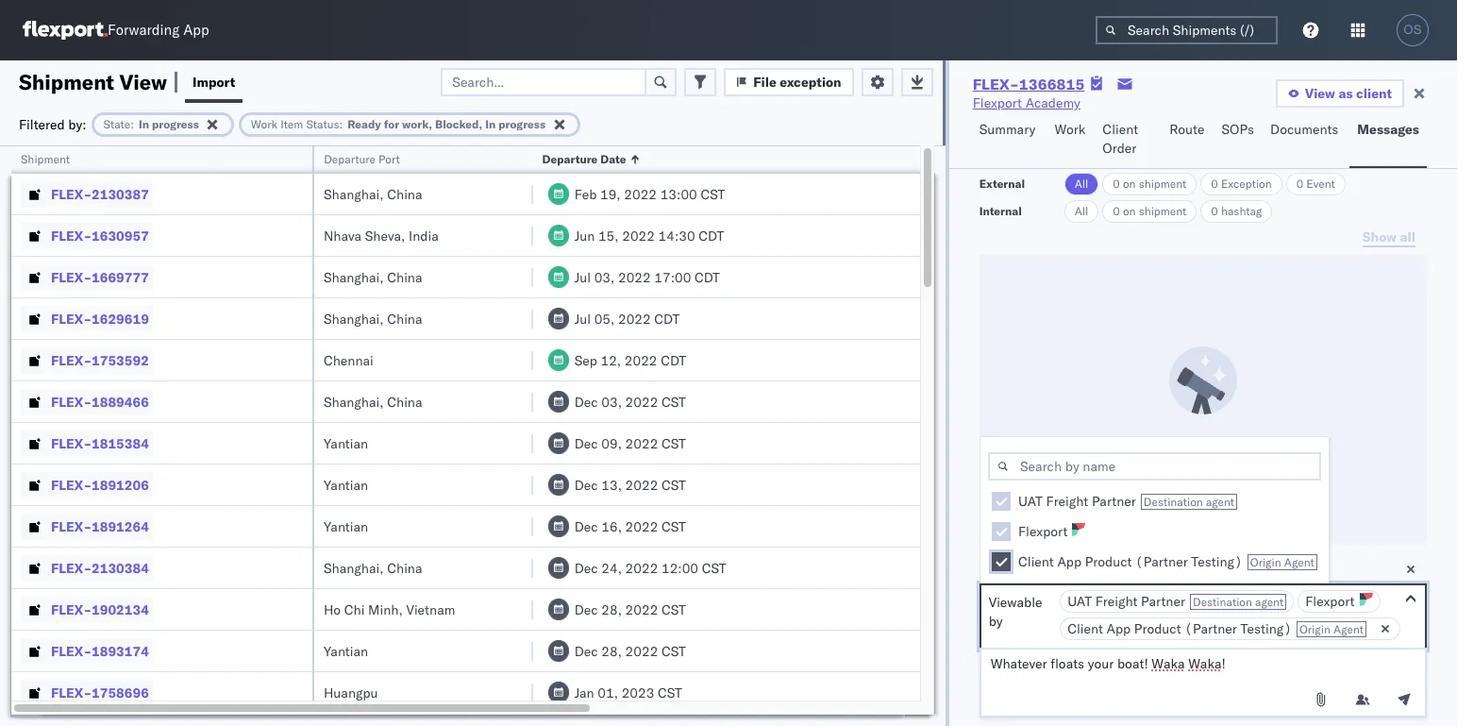 Task type: describe. For each thing, give the bounding box(es) containing it.
china for dec 24, 2022 12:00 cst
[[387, 559, 423, 576]]

partner
[[1142, 593, 1186, 610]]

event
[[1307, 177, 1336, 191]]

flex-1889466 button
[[21, 389, 153, 415]]

departure for departure date
[[543, 152, 598, 166]]

0 event
[[1297, 177, 1336, 191]]

feb 19, 2022 13:00 cst
[[575, 186, 725, 203]]

19,
[[600, 186, 621, 203]]

cst for 1902134
[[662, 601, 686, 618]]

1891206
[[92, 476, 149, 493]]

2022 for 1753592
[[625, 352, 658, 369]]

import
[[193, 73, 235, 90]]

shipment button
[[11, 148, 293, 167]]

0 horizontal spatial product
[[1085, 553, 1132, 570]]

0 vertical spatial testing)
[[1192, 553, 1243, 570]]

shanghai, china for feb 19, 2022 13:00 cst
[[324, 186, 423, 203]]

flex- for 1893174
[[51, 642, 92, 659]]

flex-1891264
[[51, 518, 149, 535]]

2022 for 1893174
[[626, 642, 658, 659]]

flex-1629619 button
[[21, 305, 153, 332]]

summary button
[[972, 112, 1047, 168]]

flex- for 1889466
[[51, 393, 92, 410]]

dec for 1893174
[[575, 642, 598, 659]]

1 vertical spatial client app product (partner testing) origin agent
[[1068, 620, 1364, 637]]

1 in from the left
[[139, 117, 149, 131]]

route button
[[1162, 112, 1215, 168]]

flex- for 1753592
[[51, 352, 92, 369]]

freight
[[1096, 593, 1138, 610]]

exception
[[780, 73, 842, 90]]

shanghai, for flex-1889466
[[324, 393, 384, 410]]

flex-1758696
[[51, 684, 149, 701]]

flex-1758696 button
[[21, 679, 153, 706]]

dec for 1815384
[[575, 435, 598, 452]]

1629619
[[92, 310, 149, 327]]

cst for 1891206
[[662, 476, 686, 493]]

2022 for 1669777
[[618, 269, 651, 286]]

dec for 1889466
[[575, 393, 598, 410]]

all for internal
[[1075, 204, 1089, 218]]

2022 for 2130384
[[626, 559, 658, 576]]

view inside view as client button
[[1305, 85, 1336, 102]]

flexport academy
[[973, 94, 1081, 111]]

sops button
[[1215, 112, 1263, 168]]

client
[[1357, 85, 1393, 102]]

on for 0 hashtag
[[1123, 204, 1136, 218]]

cdt right 14:30
[[699, 227, 724, 244]]

1 vertical spatial testing)
[[1241, 620, 1292, 637]]

dec 28, 2022 cst for ho chi minh, vietnam
[[575, 601, 686, 618]]

yantian for flex-1891264
[[324, 518, 368, 535]]

flex-1753592 button
[[21, 347, 153, 373]]

chi
[[344, 601, 365, 618]]

flex- for 1669777
[[51, 269, 92, 286]]

2023
[[622, 684, 655, 701]]

0 on shipment for 0 hashtag
[[1113, 204, 1187, 218]]

departure port button
[[314, 148, 514, 167]]

0 on shipment for 0 exception
[[1113, 177, 1187, 191]]

flex-1893174
[[51, 642, 149, 659]]

dec for 1891206
[[575, 476, 598, 493]]

resize handle column header for port
[[510, 146, 533, 726]]

china for jul 05, 2022 cdt
[[387, 310, 423, 327]]

import button
[[185, 60, 243, 103]]

dec 13, 2022 cst
[[575, 476, 686, 493]]

1758696
[[92, 684, 149, 701]]

2022 for 1629619
[[618, 310, 651, 327]]

Search by name text field
[[988, 452, 1322, 481]]

flex-1902134 button
[[21, 596, 153, 623]]

1753592
[[92, 352, 149, 369]]

work for work
[[1055, 121, 1086, 138]]

01,
[[598, 684, 618, 701]]

jul 03, 2022 17:00 cdt
[[575, 269, 720, 286]]

1 vertical spatial product
[[1135, 620, 1182, 637]]

1669777
[[92, 269, 149, 286]]

matches
[[1175, 434, 1226, 451]]

0 vertical spatial agent
[[1285, 555, 1315, 569]]

jan 01, 2023 cst
[[575, 684, 682, 701]]

12,
[[601, 352, 621, 369]]

flex- for 2130387
[[51, 186, 92, 203]]

summary
[[980, 121, 1036, 138]]

flex-2130384 button
[[21, 555, 153, 581]]

1891264
[[92, 518, 149, 535]]

1 : from the left
[[130, 117, 134, 131]]

view as client
[[1305, 85, 1393, 102]]

0 vertical spatial client app product (partner testing) origin agent
[[1019, 553, 1315, 570]]

file
[[754, 73, 777, 90]]

dec for 1902134
[[575, 601, 598, 618]]

jan
[[575, 684, 594, 701]]

shipment for shipment
[[21, 152, 70, 166]]

shanghai, for flex-1669777
[[324, 269, 384, 286]]

24,
[[602, 559, 622, 576]]

cst for 1893174
[[662, 642, 686, 659]]

2022 for 1889466
[[626, 393, 658, 410]]

on for 0 exception
[[1123, 177, 1136, 191]]

flex-1891264 button
[[21, 513, 153, 540]]

13:00
[[661, 186, 697, 203]]

2022 for 2130387
[[624, 186, 657, 203]]

yantian for flex-1893174
[[324, 642, 368, 659]]

05,
[[594, 310, 615, 327]]

13,
[[602, 476, 622, 493]]

jul for jul 03, 2022 17:00 cdt
[[575, 269, 591, 286]]

28, for ho chi minh, vietnam
[[602, 601, 622, 618]]

0 exception
[[1212, 177, 1272, 191]]

work item status : ready for work, blocked, in progress
[[251, 117, 546, 131]]

documents button
[[1263, 112, 1350, 168]]

flex-1630957
[[51, 227, 149, 244]]

flexport. image
[[23, 21, 108, 40]]

huangpu
[[324, 684, 378, 701]]

messages
[[1358, 121, 1420, 138]]

flex-1815384
[[51, 435, 149, 452]]

jun 15, 2022 14:30 cdt
[[575, 227, 724, 244]]

client order
[[1103, 121, 1139, 157]]

flex- for 1629619
[[51, 310, 92, 327]]

exception
[[1222, 177, 1272, 191]]

academy
[[1026, 94, 1081, 111]]

2022 for 1630957
[[622, 227, 655, 244]]

flex-1630957 button
[[21, 222, 153, 249]]

no
[[1116, 434, 1133, 451]]

2 vertical spatial client
[[1068, 620, 1104, 637]]

sep
[[575, 352, 597, 369]]

client order button
[[1096, 112, 1162, 168]]

shipment for 0 exception
[[1139, 177, 1187, 191]]

uat freight partner destination agent
[[1068, 593, 1284, 610]]

external
[[980, 177, 1025, 191]]

yantian for flex-1891206
[[324, 476, 368, 493]]

all button for internal
[[1065, 200, 1099, 223]]

shanghai, china for jul 05, 2022 cdt
[[324, 310, 423, 327]]

client inside button
[[1103, 121, 1139, 138]]

cdt right 17:00
[[695, 269, 720, 286]]

flex-1891206
[[51, 476, 149, 493]]

jun
[[575, 227, 595, 244]]

shanghai, for flex-2130387
[[324, 186, 384, 203]]

sops
[[1222, 121, 1255, 138]]

vietnam
[[406, 601, 455, 618]]

by
[[989, 613, 1003, 630]]

Search Shipments (/) text field
[[1096, 16, 1278, 44]]

1 horizontal spatial origin
[[1300, 622, 1331, 636]]

minh,
[[368, 601, 403, 618]]

0 horizontal spatial origin
[[1251, 555, 1282, 569]]

order
[[1103, 140, 1137, 157]]

03, for jul
[[594, 269, 615, 286]]



Task type: locate. For each thing, give the bounding box(es) containing it.
jul left 05, on the left
[[575, 310, 591, 327]]

1 horizontal spatial progress
[[499, 117, 546, 131]]

departure date button
[[533, 148, 901, 167]]

1 horizontal spatial resize handle column header
[[510, 146, 533, 726]]

0 vertical spatial flexport
[[973, 94, 1022, 111]]

cdt down 17:00
[[655, 310, 680, 327]]

1 resize handle column header from the left
[[290, 146, 312, 726]]

0 vertical spatial all
[[1075, 177, 1089, 191]]

2 0 on shipment from the top
[[1113, 204, 1187, 218]]

1 28, from the top
[[602, 601, 622, 618]]

1 yantian from the top
[[324, 435, 368, 452]]

jul for jul 05, 2022 cdt
[[575, 310, 591, 327]]

flex- down flex-1630957 button at the top left
[[51, 269, 92, 286]]

2022 up 2023
[[626, 642, 658, 659]]

work left the item
[[251, 117, 278, 131]]

shipment for shipment view
[[19, 68, 114, 95]]

flex- down flex-2130387 button
[[51, 227, 92, 244]]

resize handle column header for date
[[898, 146, 920, 726]]

flexport up summary
[[973, 94, 1022, 111]]

cst down "12:00"
[[662, 601, 686, 618]]

shanghai, china for dec 24, 2022 12:00 cst
[[324, 559, 423, 576]]

0 horizontal spatial work
[[251, 117, 278, 131]]

4 shanghai, from the top
[[324, 393, 384, 410]]

2022 right the 16, at the left bottom of the page
[[626, 518, 658, 535]]

1 vertical spatial origin
[[1300, 622, 1331, 636]]

agent
[[1256, 595, 1284, 609]]

:
[[130, 117, 134, 131], [339, 117, 343, 131]]

app up uat
[[1058, 553, 1082, 570]]

2022 right 09,
[[626, 435, 658, 452]]

4 china from the top
[[387, 393, 423, 410]]

nhava
[[324, 227, 362, 244]]

2 dec 28, 2022 cst from the top
[[575, 642, 686, 659]]

client up viewable
[[1019, 553, 1054, 570]]

shipment view
[[19, 68, 167, 95]]

1 horizontal spatial view
[[1305, 85, 1336, 102]]

flex- for 1630957
[[51, 227, 92, 244]]

28, for yantian
[[602, 642, 622, 659]]

in
[[139, 117, 149, 131], [485, 117, 496, 131]]

flex- down flex-1893174 button
[[51, 684, 92, 701]]

china for feb 19, 2022 13:00 cst
[[387, 186, 423, 203]]

by:
[[68, 116, 86, 133]]

shipment down 'filtered'
[[21, 152, 70, 166]]

1 dec 28, 2022 cst from the top
[[575, 601, 686, 618]]

no result matches your filter.
[[1116, 434, 1291, 451]]

2022 for 1891264
[[626, 518, 658, 535]]

03, up 09,
[[602, 393, 622, 410]]

flex-1902134
[[51, 601, 149, 618]]

os
[[1404, 23, 1422, 37]]

dec 09, 2022 cst
[[575, 435, 686, 452]]

flex- up flexport academy
[[973, 75, 1020, 93]]

2022 for 1902134
[[626, 601, 658, 618]]

all button for external
[[1065, 173, 1099, 195]]

client up 'order'
[[1103, 121, 1139, 138]]

1 horizontal spatial product
[[1135, 620, 1182, 637]]

1630957
[[92, 227, 149, 244]]

1 vertical spatial 0 on shipment
[[1113, 204, 1187, 218]]

flex- up flex-1753592 button
[[51, 310, 92, 327]]

jul
[[575, 269, 591, 286], [575, 310, 591, 327]]

2 horizontal spatial app
[[1107, 620, 1131, 637]]

cst up "12:00"
[[662, 518, 686, 535]]

flex-1815384 button
[[21, 430, 153, 456]]

product up freight
[[1085, 553, 1132, 570]]

client app product (partner testing) origin agent up partner
[[1019, 553, 1315, 570]]

departure
[[324, 152, 376, 166], [543, 152, 598, 166]]

2 shanghai, china from the top
[[324, 269, 423, 286]]

1 0 on shipment from the top
[[1113, 177, 1187, 191]]

03, for dec
[[602, 393, 622, 410]]

flexport inside button
[[1306, 593, 1355, 610]]

route
[[1170, 121, 1205, 138]]

1 vertical spatial jul
[[575, 310, 591, 327]]

cst right 13:00
[[701, 186, 725, 203]]

0 horizontal spatial progress
[[152, 117, 199, 131]]

dec for 2130384
[[575, 559, 598, 576]]

flex-1889466
[[51, 393, 149, 410]]

flex-2130384
[[51, 559, 149, 576]]

flex-1891206 button
[[21, 472, 153, 498]]

china
[[387, 186, 423, 203], [387, 269, 423, 286], [387, 310, 423, 327], [387, 393, 423, 410], [387, 559, 423, 576]]

product
[[1085, 553, 1132, 570], [1135, 620, 1182, 637]]

on
[[1123, 177, 1136, 191], [1123, 204, 1136, 218]]

shanghai, china down departure port
[[324, 186, 423, 203]]

in right "state"
[[139, 117, 149, 131]]

1 vertical spatial 03,
[[602, 393, 622, 410]]

2022 right '15,' at left top
[[622, 227, 655, 244]]

flex-1669777 button
[[21, 264, 153, 290]]

flexport for flexport
[[1306, 593, 1355, 610]]

all
[[1075, 177, 1089, 191], [1075, 204, 1089, 218]]

dec 03, 2022 cst
[[575, 393, 686, 410]]

work inside button
[[1055, 121, 1086, 138]]

departure down ready
[[324, 152, 376, 166]]

09,
[[602, 435, 622, 452]]

2 all from the top
[[1075, 204, 1089, 218]]

0 vertical spatial on
[[1123, 177, 1136, 191]]

cst down dec 03, 2022 cst
[[662, 435, 686, 452]]

1 vertical spatial app
[[1058, 553, 1082, 570]]

28, down 24,
[[602, 601, 622, 618]]

2 vertical spatial app
[[1107, 620, 1131, 637]]

2 : from the left
[[339, 117, 343, 131]]

2022 right 05, on the left
[[618, 310, 651, 327]]

0 vertical spatial all button
[[1065, 173, 1099, 195]]

dec left the 16, at the left bottom of the page
[[575, 518, 598, 535]]

dec 28, 2022 cst for yantian
[[575, 642, 686, 659]]

flex- up flex-2130384 button
[[51, 518, 92, 535]]

app right forwarding
[[183, 21, 209, 39]]

flex- inside 'button'
[[51, 684, 92, 701]]

resize handle column header
[[290, 146, 312, 726], [510, 146, 533, 726], [898, 146, 920, 726]]

2 shanghai, from the top
[[324, 269, 384, 286]]

progress up shipment button
[[152, 117, 199, 131]]

1 china from the top
[[387, 186, 423, 203]]

2 yantian from the top
[[324, 476, 368, 493]]

work down academy on the right of page
[[1055, 121, 1086, 138]]

3 dec from the top
[[575, 476, 598, 493]]

flexport
[[973, 94, 1022, 111], [1306, 593, 1355, 610]]

2022 for 1891206
[[626, 476, 658, 493]]

1 all from the top
[[1075, 177, 1089, 191]]

as
[[1339, 85, 1353, 102]]

2 resize handle column header from the left
[[510, 146, 533, 726]]

flex- up flex-1893174 button
[[51, 601, 92, 618]]

flex-2130387
[[51, 186, 149, 203]]

flex- for 1891264
[[51, 518, 92, 535]]

shanghai, down nhava
[[324, 269, 384, 286]]

2 shipment from the top
[[1139, 204, 1187, 218]]

1 vertical spatial shipment
[[1139, 204, 1187, 218]]

2 dec from the top
[[575, 435, 598, 452]]

flexport academy link
[[973, 93, 1081, 112]]

2022 down the "sep 12, 2022 cdt" on the left of the page
[[626, 393, 658, 410]]

2 progress from the left
[[499, 117, 546, 131]]

nhava sheva, india
[[324, 227, 439, 244]]

0 hashtag
[[1212, 204, 1262, 218]]

shanghai, down departure port
[[324, 186, 384, 203]]

1 on from the top
[[1123, 177, 1136, 191]]

2 jul from the top
[[575, 310, 591, 327]]

shanghai, china down nhava sheva, india
[[324, 269, 423, 286]]

shanghai, down chennai
[[324, 393, 384, 410]]

view up state : in progress
[[119, 68, 167, 95]]

testing) down agent
[[1241, 620, 1292, 637]]

3 china from the top
[[387, 310, 423, 327]]

shipment down route button on the top of page
[[1139, 177, 1187, 191]]

flex- for 1891206
[[51, 476, 92, 493]]

yantian
[[324, 435, 368, 452], [324, 476, 368, 493], [324, 518, 368, 535], [324, 642, 368, 659]]

messages button
[[1350, 112, 1427, 168]]

testing) up 'destination'
[[1192, 553, 1243, 570]]

shanghai, china up minh,
[[324, 559, 423, 576]]

1 dec from the top
[[575, 393, 598, 410]]

0 vertical spatial jul
[[575, 269, 591, 286]]

flex- down flex-1902134 button
[[51, 642, 92, 659]]

flex-1753592
[[51, 352, 149, 369]]

flex- up the flex-1889466 button
[[51, 352, 92, 369]]

0 horizontal spatial :
[[130, 117, 134, 131]]

work for work item status : ready for work, blocked, in progress
[[251, 117, 278, 131]]

shipment inside button
[[21, 152, 70, 166]]

2 on from the top
[[1123, 204, 1136, 218]]

0 vertical spatial product
[[1085, 553, 1132, 570]]

china for dec 03, 2022 cst
[[387, 393, 423, 410]]

2022 for 1815384
[[626, 435, 658, 452]]

1 vertical spatial agent
[[1334, 622, 1364, 636]]

0 horizontal spatial departure
[[324, 152, 376, 166]]

flexport for flexport academy
[[973, 94, 1022, 111]]

Search... text field
[[441, 68, 647, 96]]

3 shanghai, china from the top
[[324, 310, 423, 327]]

dec left 13,
[[575, 476, 598, 493]]

flex- for 1366815
[[973, 75, 1020, 93]]

4 shanghai, china from the top
[[324, 393, 423, 410]]

12:00
[[662, 559, 699, 576]]

china for jul 03, 2022 17:00 cdt
[[387, 269, 423, 286]]

agent up flexport button
[[1285, 555, 1315, 569]]

state
[[103, 117, 130, 131]]

cst for 1889466
[[662, 393, 686, 410]]

client
[[1103, 121, 1139, 138], [1019, 553, 1054, 570], [1068, 620, 1104, 637]]

flexport right agent
[[1306, 593, 1355, 610]]

testing)
[[1192, 553, 1243, 570], [1241, 620, 1292, 637]]

2022 right 13,
[[626, 476, 658, 493]]

1 shanghai, china from the top
[[324, 186, 423, 203]]

view left as
[[1305, 85, 1336, 102]]

shipment up by:
[[19, 68, 114, 95]]

0 horizontal spatial view
[[119, 68, 167, 95]]

: up shipment button
[[130, 117, 134, 131]]

filter.
[[1259, 434, 1291, 451]]

shanghai, china up chennai
[[324, 310, 423, 327]]

1 vertical spatial dec 28, 2022 cst
[[575, 642, 686, 659]]

client down uat
[[1068, 620, 1104, 637]]

agent
[[1285, 555, 1315, 569], [1334, 622, 1364, 636]]

ready
[[348, 117, 381, 131]]

3 shanghai, from the top
[[324, 310, 384, 327]]

1 horizontal spatial in
[[485, 117, 496, 131]]

1 vertical spatial all
[[1075, 204, 1089, 218]]

shanghai, up chennai
[[324, 310, 384, 327]]

dec up jan
[[575, 642, 598, 659]]

in right blocked,
[[485, 117, 496, 131]]

dec 28, 2022 cst down 24,
[[575, 601, 686, 618]]

dec 28, 2022 cst
[[575, 601, 686, 618], [575, 642, 686, 659]]

1 progress from the left
[[152, 117, 199, 131]]

jul down jun
[[575, 269, 591, 286]]

2 departure from the left
[[543, 152, 598, 166]]

flex- for 1902134
[[51, 601, 92, 618]]

date
[[601, 152, 626, 166]]

cst for 1891264
[[662, 518, 686, 535]]

progress
[[152, 117, 199, 131], [499, 117, 546, 131]]

dec 28, 2022 cst up jan 01, 2023 cst
[[575, 642, 686, 659]]

flex- down flex-1891264 button
[[51, 559, 92, 576]]

dec
[[575, 393, 598, 410], [575, 435, 598, 452], [575, 476, 598, 493], [575, 518, 598, 535], [575, 559, 598, 576], [575, 601, 598, 618], [575, 642, 598, 659]]

filtered
[[19, 116, 65, 133]]

shipment
[[19, 68, 114, 95], [21, 152, 70, 166]]

shipment
[[1139, 177, 1187, 191], [1139, 204, 1187, 218]]

viewable by
[[989, 594, 1043, 630]]

flex- for 2130384
[[51, 559, 92, 576]]

sep 12, 2022 cdt
[[575, 352, 686, 369]]

1 vertical spatial all button
[[1065, 200, 1099, 223]]

0
[[1113, 177, 1120, 191], [1212, 177, 1219, 191], [1297, 177, 1304, 191], [1113, 204, 1120, 218], [1212, 204, 1219, 218]]

0 vertical spatial dec 28, 2022 cst
[[575, 601, 686, 618]]

: left ready
[[339, 117, 343, 131]]

feb
[[575, 186, 597, 203]]

product down partner
[[1135, 620, 1182, 637]]

dec left 24,
[[575, 559, 598, 576]]

2 all button from the top
[[1065, 200, 1099, 223]]

1 shipment from the top
[[1139, 177, 1187, 191]]

client app product (partner testing) origin agent
[[1019, 553, 1315, 570], [1068, 620, 1364, 637]]

1 horizontal spatial agent
[[1334, 622, 1364, 636]]

0 vertical spatial origin
[[1251, 555, 1282, 569]]

dec 24, 2022 12:00 cst
[[575, 559, 727, 576]]

flex- for 1815384
[[51, 435, 92, 452]]

3 resize handle column header from the left
[[898, 146, 920, 726]]

ho chi minh, vietnam
[[324, 601, 455, 618]]

flex-1629619
[[51, 310, 149, 327]]

2022 right 12,
[[625, 352, 658, 369]]

0 vertical spatial app
[[183, 21, 209, 39]]

1 horizontal spatial work
[[1055, 121, 1086, 138]]

(partner down 'destination'
[[1185, 620, 1238, 637]]

viewable
[[989, 594, 1043, 611]]

app down freight
[[1107, 620, 1131, 637]]

cst up jan 01, 2023 cst
[[662, 642, 686, 659]]

2 horizontal spatial resize handle column header
[[898, 146, 920, 726]]

1 vertical spatial shipment
[[21, 152, 70, 166]]

departure port
[[324, 152, 400, 166]]

shipment left the 0 hashtag
[[1139, 204, 1187, 218]]

cst right 2023
[[658, 684, 682, 701]]

shipment for 0 hashtag
[[1139, 204, 1187, 218]]

1 vertical spatial flexport
[[1306, 593, 1355, 610]]

14:30
[[659, 227, 695, 244]]

departure for departure port
[[324, 152, 376, 166]]

1 all button from the top
[[1065, 173, 1099, 195]]

dec 16, 2022 cst
[[575, 518, 686, 535]]

1 horizontal spatial app
[[1058, 553, 1082, 570]]

work,
[[402, 117, 432, 131]]

all for external
[[1075, 177, 1089, 191]]

flex- for 1758696
[[51, 684, 92, 701]]

1 departure from the left
[[324, 152, 376, 166]]

cdt
[[699, 227, 724, 244], [695, 269, 720, 286], [655, 310, 680, 327], [661, 352, 686, 369]]

flex- up flex-1630957 button at the top left
[[51, 186, 92, 203]]

flex- up flex-1891264 button
[[51, 476, 92, 493]]

0 vertical spatial (partner
[[1136, 553, 1188, 570]]

dec down dec 24, 2022 12:00 cst
[[575, 601, 598, 618]]

1 horizontal spatial departure
[[543, 152, 598, 166]]

1893174
[[92, 642, 149, 659]]

progress down search... "text field" at the left top
[[499, 117, 546, 131]]

1 shanghai, from the top
[[324, 186, 384, 203]]

2 china from the top
[[387, 269, 423, 286]]

1 vertical spatial client
[[1019, 553, 1054, 570]]

1 horizontal spatial :
[[339, 117, 343, 131]]

yantian for flex-1815384
[[324, 435, 368, 452]]

2022 right 24,
[[626, 559, 658, 576]]

0 vertical spatial shipment
[[1139, 177, 1187, 191]]

None checkbox
[[992, 552, 1011, 571]]

0 horizontal spatial agent
[[1285, 555, 1315, 569]]

dec left 09,
[[575, 435, 598, 452]]

2 in from the left
[[485, 117, 496, 131]]

for
[[384, 117, 400, 131]]

forwarding app
[[108, 21, 209, 39]]

1366815
[[1020, 75, 1085, 93]]

0 horizontal spatial flexport
[[973, 94, 1022, 111]]

(partner up partner
[[1136, 553, 1188, 570]]

shanghai, for flex-2130384
[[324, 559, 384, 576]]

28, up 01,
[[602, 642, 622, 659]]

cst right "12:00"
[[702, 559, 727, 576]]

0 vertical spatial 0 on shipment
[[1113, 177, 1187, 191]]

2022 down dec 24, 2022 12:00 cst
[[626, 601, 658, 618]]

2022 right 19,
[[624, 186, 657, 203]]

flex- down flex-1753592 button
[[51, 393, 92, 410]]

cst
[[701, 186, 725, 203], [662, 393, 686, 410], [662, 435, 686, 452], [662, 476, 686, 493], [662, 518, 686, 535], [702, 559, 727, 576], [662, 601, 686, 618], [662, 642, 686, 659], [658, 684, 682, 701]]

0 vertical spatial client
[[1103, 121, 1139, 138]]

1 vertical spatial 28,
[[602, 642, 622, 659]]

0 vertical spatial shipment
[[19, 68, 114, 95]]

0 vertical spatial 03,
[[594, 269, 615, 286]]

0 horizontal spatial app
[[183, 21, 209, 39]]

flex- up flex-1891206 button
[[51, 435, 92, 452]]

filtered by:
[[19, 116, 86, 133]]

shanghai, china down chennai
[[324, 393, 423, 410]]

cst down dec 09, 2022 cst
[[662, 476, 686, 493]]

5 china from the top
[[387, 559, 423, 576]]

item
[[281, 117, 303, 131]]

7 dec from the top
[[575, 642, 598, 659]]

4 yantian from the top
[[324, 642, 368, 659]]

03, up 05, on the left
[[594, 269, 615, 286]]

3 yantian from the top
[[324, 518, 368, 535]]

forwarding app link
[[23, 21, 209, 40]]

1 vertical spatial on
[[1123, 204, 1136, 218]]

1 jul from the top
[[575, 269, 591, 286]]

shanghai, china for jul 03, 2022 17:00 cdt
[[324, 269, 423, 286]]

shanghai, for flex-1629619
[[324, 310, 384, 327]]

5 shanghai, china from the top
[[324, 559, 423, 576]]

documents
[[1271, 121, 1339, 138]]

cst down the "sep 12, 2022 cdt" on the left of the page
[[662, 393, 686, 410]]

15,
[[598, 227, 619, 244]]

departure up feb
[[543, 152, 598, 166]]

dec for 1891264
[[575, 518, 598, 535]]

file exception button
[[724, 68, 854, 96], [724, 68, 854, 96]]

os button
[[1392, 8, 1435, 52]]

dec down sep
[[575, 393, 598, 410]]

cst for 1815384
[[662, 435, 686, 452]]

flex-1366815
[[973, 75, 1085, 93]]

origin down flexport button
[[1300, 622, 1331, 636]]

cdt up dec 03, 2022 cst
[[661, 352, 686, 369]]

shanghai, up 'chi'
[[324, 559, 384, 576]]

5 dec from the top
[[575, 559, 598, 576]]

5 shanghai, from the top
[[324, 559, 384, 576]]

0 horizontal spatial in
[[139, 117, 149, 131]]

1902134
[[92, 601, 149, 618]]

1 horizontal spatial flexport
[[1306, 593, 1355, 610]]

16,
[[602, 518, 622, 535]]

origin up agent
[[1251, 555, 1282, 569]]

cst for 1758696
[[658, 684, 682, 701]]

6 dec from the top
[[575, 601, 598, 618]]

agent down flexport button
[[1334, 622, 1364, 636]]

shanghai, china for dec 03, 2022 cst
[[324, 393, 423, 410]]

2 28, from the top
[[602, 642, 622, 659]]

departure date
[[543, 152, 626, 166]]

4 dec from the top
[[575, 518, 598, 535]]

0 horizontal spatial resize handle column header
[[290, 146, 312, 726]]

1 vertical spatial (partner
[[1185, 620, 1238, 637]]

0 vertical spatial 28,
[[602, 601, 622, 618]]

client app product (partner testing) origin agent down 'destination'
[[1068, 620, 1364, 637]]

2022 left 17:00
[[618, 269, 651, 286]]

Sending External Message. This message is related to FLEX-1366815 text field
[[980, 648, 1427, 718]]



Task type: vqa. For each thing, say whether or not it's contained in the screenshot.
third Appointment
no



